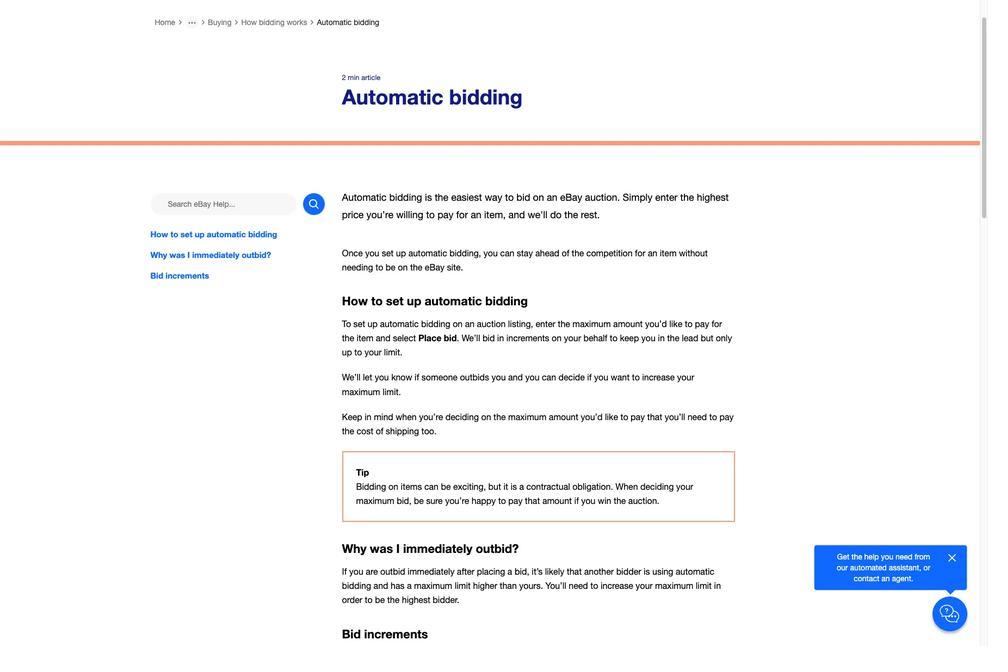 Task type: describe. For each thing, give the bounding box(es) containing it.
needing
[[342, 262, 373, 272]]

automatic for automatic bidding is the easiest way to bid on an ebay auction. simply enter the highest price you're willing to pay for an item, and we'll do the rest.
[[342, 192, 387, 203]]

agent.
[[893, 574, 914, 583]]

on inside automatic bidding is the easiest way to bid on an ebay auction. simply enter the highest price you're willing to pay for an item, and we'll do the rest.
[[533, 192, 544, 203]]

enter inside to set up automatic bidding on an auction listing, enter the maximum amount you'd like to pay for the item and select
[[536, 319, 556, 329]]

bidder.
[[433, 595, 460, 605]]

you right bidding,
[[484, 248, 498, 258]]

up up the select at the bottom left
[[407, 294, 422, 308]]

can inside once you set up automatic bidding, you can stay ahead of the competition for an item without needing to be on the ebay site.
[[501, 248, 515, 258]]

item inside once you set up automatic bidding, you can stay ahead of the competition for an item without needing to be on the ebay site.
[[660, 248, 677, 258]]

pay left you'll
[[631, 412, 645, 422]]

you'd inside to set up automatic bidding on an auction listing, enter the maximum amount you'd like to pay for the item and select
[[646, 319, 667, 329]]

deciding inside keep in mind when you're deciding on the maximum amount you'd like to pay that you'll need to pay the cost of shipping too.
[[446, 412, 479, 422]]

automatic bidding is the easiest way to bid on an ebay auction. simply enter the highest price you're willing to pay for an item, and we'll do the rest.
[[342, 192, 729, 221]]

2 horizontal spatial if
[[588, 373, 592, 382]]

you down . we'll bid in increments on your behalf to keep you in the lead but only up to your limit.
[[526, 373, 540, 382]]

bid, inside tip bidding on items can be exciting, but it is a contractual obligation. when deciding your maximum bid, be sure you're happy to pay that amount if you win the auction.
[[397, 496, 412, 506]]

yours.
[[520, 581, 543, 591]]

when
[[396, 412, 417, 422]]

using
[[653, 567, 674, 577]]

1 horizontal spatial i
[[397, 542, 400, 556]]

decide
[[559, 373, 585, 382]]

to
[[342, 319, 351, 329]]

let
[[363, 373, 373, 382]]

it's
[[532, 567, 543, 577]]

for inside once you set up automatic bidding, you can stay ahead of the competition for an item without needing to be on the ebay site.
[[635, 248, 646, 258]]

article
[[362, 74, 381, 82]]

has
[[391, 581, 405, 591]]

easiest
[[452, 192, 482, 203]]

increments inside 'link'
[[166, 271, 209, 281]]

to inside once you set up automatic bidding, you can stay ahead of the competition for an item without needing to be on the ebay site.
[[376, 262, 384, 272]]

bid increments inside 'link'
[[151, 271, 209, 281]]

outbid
[[381, 567, 405, 577]]

exciting,
[[454, 482, 486, 492]]

the inside the "get the help you need from our automated assistant, or contact an agent."
[[852, 553, 863, 561]]

sure
[[426, 496, 443, 506]]

1 horizontal spatial why
[[342, 542, 367, 556]]

we'll let you know if someone outbids you and you can decide if you want to increase your maximum limit.
[[342, 373, 695, 397]]

increase inside we'll let you know if someone outbids you and you can decide if you want to increase your maximum limit.
[[643, 373, 675, 382]]

0 vertical spatial why was i immediately outbid?
[[151, 250, 271, 260]]

you'll
[[665, 412, 686, 422]]

1 horizontal spatial increments
[[364, 627, 428, 641]]

how bidding works link
[[241, 18, 307, 27]]

on inside . we'll bid in increments on your behalf to keep you in the lead but only up to your limit.
[[552, 333, 562, 343]]

the down we'll let you know if someone outbids you and you can decide if you want to increase your maximum limit. on the bottom of page
[[494, 412, 506, 422]]

how for how to set up automatic bidding link
[[151, 229, 168, 239]]

immediately inside if you are outbid immediately after placing a bid, it's likely that another bidder is using automatic bidding and has a maximum limit higher than yours. you'll need to increase your maximum limit in order to be the highest bidder.
[[408, 567, 455, 577]]

increments inside . we'll bid in increments on your behalf to keep you in the lead but only up to your limit.
[[507, 333, 550, 343]]

if
[[342, 567, 347, 577]]

our
[[837, 564, 849, 572]]

obligation.
[[573, 482, 614, 492]]

the down to
[[342, 333, 354, 343]]

be left sure
[[414, 496, 424, 506]]

ahead
[[536, 248, 560, 258]]

automatic for automatic bidding
[[317, 18, 352, 27]]

bid inside . we'll bid in increments on your behalf to keep you in the lead but only up to your limit.
[[483, 333, 495, 343]]

increase inside if you are outbid immediately after placing a bid, it's likely that another bidder is using automatic bidding and has a maximum limit higher than yours. you'll need to increase your maximum limit in order to be the highest bidder.
[[601, 581, 634, 591]]

can inside we'll let you know if someone outbids you and you can decide if you want to increase your maximum limit.
[[542, 373, 557, 382]]

on inside tip bidding on items can be exciting, but it is a contractual obligation. when deciding your maximum bid, be sure you're happy to pay that amount if you win the auction.
[[389, 482, 399, 492]]

0 horizontal spatial bid
[[444, 333, 457, 343]]

on inside keep in mind when you're deciding on the maximum amount you'd like to pay that you'll need to pay the cost of shipping too.
[[482, 412, 492, 422]]

you left want
[[595, 373, 609, 382]]

bid inside 'link'
[[151, 271, 163, 281]]

bidding inside automatic bidding is the easiest way to bid on an ebay auction. simply enter the highest price you're willing to pay for an item, and we'll do the rest.
[[390, 192, 422, 203]]

works
[[287, 18, 307, 27]]

once you set up automatic bidding, you can stay ahead of the competition for an item without needing to be on the ebay site.
[[342, 248, 708, 272]]

0 vertical spatial how to set up automatic bidding
[[151, 229, 277, 239]]

bidding
[[356, 482, 386, 492]]

the down keep
[[342, 426, 354, 436]]

the inside if you are outbid immediately after placing a bid, it's likely that another bidder is using automatic bidding and has a maximum limit higher than yours. you'll need to increase your maximum limit in order to be the highest bidder.
[[388, 595, 400, 605]]

for inside to set up automatic bidding on an auction listing, enter the maximum amount you'd like to pay for the item and select
[[712, 319, 723, 329]]

0 horizontal spatial if
[[415, 373, 419, 382]]

an left the "item,"
[[471, 209, 482, 221]]

but
[[489, 482, 501, 492]]

of inside keep in mind when you're deciding on the maximum amount you'd like to pay that you'll need to pay the cost of shipping too.
[[376, 426, 384, 436]]

1 vertical spatial a
[[508, 567, 513, 577]]

without
[[680, 248, 708, 258]]

likely
[[545, 567, 565, 577]]

we'll
[[528, 209, 548, 221]]

site.
[[447, 262, 463, 272]]

need inside keep in mind when you're deciding on the maximum amount you'd like to pay that you'll need to pay the cost of shipping too.
[[688, 412, 707, 422]]

set down search ebay help... "text field"
[[181, 229, 193, 239]]

automatic bidding link
[[317, 18, 380, 27]]

once
[[342, 248, 363, 258]]

is inside tip bidding on items can be exciting, but it is a contractual obligation. when deciding your maximum bid, be sure you're happy to pay that amount if you win the auction.
[[511, 482, 517, 492]]

way
[[485, 192, 503, 203]]

simply
[[623, 192, 653, 203]]

that inside keep in mind when you're deciding on the maximum amount you'd like to pay that you'll need to pay the cost of shipping too.
[[648, 412, 663, 422]]

competition
[[587, 248, 633, 258]]

0 horizontal spatial i
[[188, 250, 190, 260]]

select
[[393, 333, 416, 343]]

1 horizontal spatial how to set up automatic bidding
[[342, 294, 528, 308]]

maximum up bidder.
[[414, 581, 453, 591]]

why was i immediately outbid? link
[[151, 249, 325, 261]]

1 horizontal spatial bid increments
[[342, 627, 428, 641]]

keep in mind when you're deciding on the maximum amount you'd like to pay that you'll need to pay the cost of shipping too.
[[342, 412, 734, 436]]

when
[[616, 482, 638, 492]]

are
[[366, 567, 378, 577]]

amount inside to set up automatic bidding on an auction listing, enter the maximum amount you'd like to pay for the item and select
[[614, 319, 643, 329]]

maximum down using
[[656, 581, 694, 591]]

place bid
[[419, 333, 457, 343]]

bidding,
[[450, 248, 482, 258]]

bidding and
[[342, 581, 389, 591]]

if inside tip bidding on items can be exciting, but it is a contractual obligation. when deciding your maximum bid, be sure you're happy to pay that amount if you win the auction.
[[575, 496, 579, 506]]

want
[[611, 373, 630, 382]]

keep
[[620, 333, 639, 343]]

0 vertical spatial outbid?
[[242, 250, 271, 260]]

auction. inside tip bidding on items can be exciting, but it is a contractual obligation. when deciding your maximum bid, be sure you're happy to pay that amount if you win the auction.
[[629, 496, 660, 506]]

order
[[342, 595, 363, 605]]

and inside automatic bidding is the easiest way to bid on an ebay auction. simply enter the highest price you're willing to pay for an item, and we'll do the rest.
[[509, 209, 525, 221]]

be up sure
[[441, 482, 451, 492]]

the right ahead
[[572, 248, 584, 258]]

automatic inside if you are outbid immediately after placing a bid, it's likely that another bidder is using automatic bidding and has a maximum limit higher than yours. you'll need to increase your maximum limit in order to be the highest bidder.
[[676, 567, 715, 577]]

ebay inside once you set up automatic bidding, you can stay ahead of the competition for an item without needing to be on the ebay site.
[[425, 262, 445, 272]]

pay right you'll
[[720, 412, 734, 422]]

willing
[[396, 209, 424, 221]]

your inside we'll let you know if someone outbids you and you can decide if you want to increase your maximum limit.
[[678, 373, 695, 382]]

maximum inside we'll let you know if someone outbids you and you can decide if you want to increase your maximum limit.
[[342, 387, 380, 397]]

be inside once you set up automatic bidding, you can stay ahead of the competition for an item without needing to be on the ebay site.
[[386, 262, 396, 272]]

how to set up automatic bidding link
[[151, 228, 325, 240]]

on inside to set up automatic bidding on an auction listing, enter the maximum amount you'd like to pay for the item and select
[[453, 319, 463, 329]]

that inside tip bidding on items can be exciting, but it is a contractual obligation. when deciding your maximum bid, be sure you're happy to pay that amount if you win the auction.
[[525, 496, 540, 506]]

like inside to set up automatic bidding on an auction listing, enter the maximum amount you'd like to pay for the item and select
[[670, 319, 683, 329]]

amount inside tip bidding on items can be exciting, but it is a contractual obligation. when deciding your maximum bid, be sure you're happy to pay that amount if you win the auction.
[[543, 496, 572, 506]]

in inside keep in mind when you're deciding on the maximum amount you'd like to pay that you'll need to pay the cost of shipping too.
[[365, 412, 372, 422]]

lead but
[[682, 333, 714, 343]]

an inside once you set up automatic bidding, you can stay ahead of the competition for an item without needing to be on the ebay site.
[[648, 248, 658, 258]]

in down auction
[[498, 333, 504, 343]]

you inside the "get the help you need from our automated assistant, or contact an agent."
[[882, 553, 894, 561]]

automatic bidding
[[317, 18, 380, 27]]

automatic up the "why was i immediately outbid?" link
[[207, 229, 246, 239]]

than
[[500, 581, 517, 591]]

deciding inside tip bidding on items can be exciting, but it is a contractual obligation. when deciding your maximum bid, be sure you're happy to pay that amount if you win the auction.
[[641, 482, 674, 492]]

bid, inside if you are outbid immediately after placing a bid, it's likely that another bidder is using automatic bidding and has a maximum limit higher than yours. you'll need to increase your maximum limit in order to be the highest bidder.
[[515, 567, 530, 577]]

buying
[[208, 18, 232, 27]]

up down search ebay help... "text field"
[[195, 229, 205, 239]]

auction. inside automatic bidding is the easiest way to bid on an ebay auction. simply enter the highest price you're willing to pay for an item, and we'll do the rest.
[[585, 192, 621, 203]]

an up the do
[[547, 192, 558, 203]]

automated
[[851, 564, 887, 572]]

stay
[[517, 248, 533, 258]]

min
[[348, 74, 360, 82]]

.
[[457, 333, 460, 343]]

do
[[551, 209, 562, 221]]

listing,
[[508, 319, 534, 329]]

is inside if you are outbid immediately after placing a bid, it's likely that another bidder is using automatic bidding and has a maximum limit higher than yours. you'll need to increase your maximum limit in order to be the highest bidder.
[[644, 567, 650, 577]]

maximum inside keep in mind when you're deciding on the maximum amount you'd like to pay that you'll need to pay the cost of shipping too.
[[509, 412, 547, 422]]

we'll inside . we'll bid in increments on your behalf to keep you in the lead but only up to your limit.
[[462, 333, 480, 343]]

limit. inside we'll let you know if someone outbids you and you can decide if you want to increase your maximum limit.
[[383, 387, 401, 397]]

you're inside keep in mind when you're deciding on the maximum amount you'd like to pay that you'll need to pay the cost of shipping too.
[[419, 412, 443, 422]]

2 horizontal spatial how
[[342, 294, 368, 308]]

0 horizontal spatial why
[[151, 250, 167, 260]]

you're inside tip bidding on items can be exciting, but it is a contractual obligation. when deciding your maximum bid, be sure you're happy to pay that amount if you win the auction.
[[445, 496, 470, 506]]

maximum inside to set up automatic bidding on an auction listing, enter the maximum amount you'd like to pay for the item and select
[[573, 319, 611, 329]]

an inside to set up automatic bidding on an auction listing, enter the maximum amount you'd like to pay for the item and select
[[465, 319, 475, 329]]

amount inside keep in mind when you're deciding on the maximum amount you'd like to pay that you'll need to pay the cost of shipping too.
[[549, 412, 579, 422]]

placing
[[477, 567, 506, 577]]

outbids
[[460, 373, 490, 382]]

automatic inside once you set up automatic bidding, you can stay ahead of the competition for an item without needing to be on the ebay site.
[[409, 248, 447, 258]]

another
[[585, 567, 614, 577]]

highest inside automatic bidding is the easiest way to bid on an ebay auction. simply enter the highest price you're willing to pay for an item, and we'll do the rest.
[[697, 192, 729, 203]]

auction
[[477, 319, 506, 329]]

1 horizontal spatial outbid?
[[476, 542, 519, 556]]

ebay inside automatic bidding is the easiest way to bid on an ebay auction. simply enter the highest price you're willing to pay for an item, and we'll do the rest.
[[561, 192, 583, 203]]

place
[[419, 333, 442, 343]]



Task type: vqa. For each thing, say whether or not it's contained in the screenshot.
the top Immediately
yes



Task type: locate. For each thing, give the bounding box(es) containing it.
on down outbids at the bottom left of the page
[[482, 412, 492, 422]]

0 vertical spatial why
[[151, 250, 167, 260]]

how to set up automatic bidding
[[151, 229, 277, 239], [342, 294, 528, 308]]

limit. down the select at the bottom left
[[384, 348, 403, 357]]

0 vertical spatial a
[[520, 482, 524, 492]]

item up let
[[357, 333, 374, 343]]

0 vertical spatial increments
[[166, 271, 209, 281]]

it
[[504, 482, 509, 492]]

a up than
[[508, 567, 513, 577]]

a right it
[[520, 482, 524, 492]]

tip
[[356, 467, 369, 477]]

increments
[[166, 271, 209, 281], [507, 333, 550, 343], [364, 627, 428, 641]]

2 vertical spatial a
[[407, 581, 412, 591]]

the down "has"
[[388, 595, 400, 605]]

immediately up after
[[403, 542, 473, 556]]

automatic inside to set up automatic bidding on an auction listing, enter the maximum amount you'd like to pay for the item and select
[[380, 319, 419, 329]]

how
[[241, 18, 257, 27], [151, 229, 168, 239], [342, 294, 368, 308]]

pay inside to set up automatic bidding on an auction listing, enter the maximum amount you'd like to pay for the item and select
[[696, 319, 710, 329]]

immediately up bidder.
[[408, 567, 455, 577]]

0 vertical spatial bid
[[151, 271, 163, 281]]

why was i immediately outbid?
[[151, 250, 271, 260], [342, 542, 519, 556]]

0 vertical spatial limit.
[[384, 348, 403, 357]]

you're
[[367, 209, 394, 221], [419, 412, 443, 422], [445, 496, 470, 506]]

0 vertical spatial item
[[660, 248, 677, 258]]

like up lead but
[[670, 319, 683, 329]]

can left decide
[[542, 373, 557, 382]]

a inside tip bidding on items can be exciting, but it is a contractual obligation. when deciding your maximum bid, be sure you're happy to pay that amount if you win the auction.
[[520, 482, 524, 492]]

how to set up automatic bidding down search ebay help... "text field"
[[151, 229, 277, 239]]

0 vertical spatial immediately
[[192, 250, 240, 260]]

bid,
[[397, 496, 412, 506], [515, 567, 530, 577]]

1 horizontal spatial highest
[[697, 192, 729, 203]]

0 horizontal spatial bid increments
[[151, 271, 209, 281]]

1 horizontal spatial was
[[370, 542, 393, 556]]

items
[[401, 482, 422, 492]]

to
[[505, 192, 514, 203], [426, 209, 435, 221], [171, 229, 178, 239], [376, 262, 384, 272], [371, 294, 383, 308], [685, 319, 693, 329], [610, 333, 618, 343], [355, 348, 362, 357], [632, 373, 640, 382], [621, 412, 629, 422], [710, 412, 718, 422], [499, 496, 506, 506], [591, 581, 599, 591], [365, 595, 373, 605]]

bid right place
[[444, 333, 457, 343]]

help
[[865, 553, 880, 561]]

why was i immediately outbid? up after
[[342, 542, 519, 556]]

increments down listing,
[[507, 333, 550, 343]]

in right limit
[[715, 581, 721, 591]]

shipping
[[386, 426, 419, 436]]

you right let
[[375, 373, 389, 382]]

an inside the "get the help you need from our automated assistant, or contact an agent."
[[882, 574, 891, 583]]

pay inside automatic bidding is the easiest way to bid on an ebay auction. simply enter the highest price you're willing to pay for an item, and we'll do the rest.
[[438, 209, 454, 221]]

an left without
[[648, 248, 658, 258]]

to set up automatic bidding on an auction listing, enter the maximum amount you'd like to pay for the item and select
[[342, 319, 723, 343]]

know
[[392, 373, 413, 382]]

pay right happy
[[509, 496, 523, 506]]

bidding inside the 2 min article automatic bidding
[[449, 84, 523, 109]]

happy
[[472, 496, 496, 506]]

0 horizontal spatial ebay
[[425, 262, 445, 272]]

the left easiest
[[435, 192, 449, 203]]

limit
[[696, 581, 712, 591]]

a right "has"
[[407, 581, 412, 591]]

0 vertical spatial we'll
[[462, 333, 480, 343]]

bid down auction
[[483, 333, 495, 343]]

can left stay
[[501, 248, 515, 258]]

up down willing
[[396, 248, 406, 258]]

price
[[342, 209, 364, 221]]

your
[[564, 333, 582, 343], [365, 348, 382, 357], [678, 373, 695, 382], [677, 482, 694, 492], [636, 581, 653, 591]]

why
[[151, 250, 167, 260], [342, 542, 367, 556]]

2 horizontal spatial for
[[712, 319, 723, 329]]

after
[[457, 567, 475, 577]]

limit.
[[384, 348, 403, 357], [383, 387, 401, 397]]

maximum up behalf
[[573, 319, 611, 329]]

0 horizontal spatial of
[[376, 426, 384, 436]]

increase down bidder on the bottom right
[[601, 581, 634, 591]]

enter
[[656, 192, 678, 203], [536, 319, 556, 329]]

0 horizontal spatial bid
[[151, 271, 163, 281]]

1 horizontal spatial enter
[[656, 192, 678, 203]]

2 vertical spatial increments
[[364, 627, 428, 641]]

be inside if you are outbid immediately after placing a bid, it's likely that another bidder is using automatic bidding and has a maximum limit higher than yours. you'll need to increase your maximum limit in order to be the highest bidder.
[[375, 595, 385, 605]]

1 vertical spatial is
[[511, 482, 517, 492]]

automatic down site.
[[425, 294, 482, 308]]

you'd inside keep in mind when you're deciding on the maximum amount you'd like to pay that you'll need to pay the cost of shipping too.
[[581, 412, 603, 422]]

and left we'll
[[509, 209, 525, 221]]

the inside . we'll bid in increments on your behalf to keep you in the lead but only up to your limit.
[[668, 333, 680, 343]]

0 horizontal spatial bid,
[[397, 496, 412, 506]]

win
[[598, 496, 612, 506]]

that left you'll
[[648, 412, 663, 422]]

set inside to set up automatic bidding on an auction listing, enter the maximum amount you'd like to pay for the item and select
[[354, 319, 365, 329]]

you'd
[[646, 319, 667, 329], [581, 412, 603, 422]]

on up .
[[453, 319, 463, 329]]

the left site.
[[410, 262, 423, 272]]

set inside once you set up automatic bidding, you can stay ahead of the competition for an item without needing to be on the ebay site.
[[382, 248, 394, 258]]

increments down the "why was i immediately outbid?" link
[[166, 271, 209, 281]]

1 vertical spatial deciding
[[641, 482, 674, 492]]

1 vertical spatial bid
[[342, 627, 361, 641]]

contact
[[854, 574, 880, 583]]

if
[[415, 373, 419, 382], [588, 373, 592, 382], [575, 496, 579, 506]]

or
[[924, 564, 931, 572]]

in up cost
[[365, 412, 372, 422]]

on
[[533, 192, 544, 203], [398, 262, 408, 272], [453, 319, 463, 329], [552, 333, 562, 343], [482, 412, 492, 422], [389, 482, 399, 492]]

0 vertical spatial auction.
[[585, 192, 621, 203]]

automatic up limit
[[676, 567, 715, 577]]

behalf
[[584, 333, 608, 343]]

an left agent.
[[882, 574, 891, 583]]

can up sure
[[425, 482, 439, 492]]

assistant,
[[890, 564, 922, 572]]

0 vertical spatial i
[[188, 250, 190, 260]]

to inside we'll let you know if someone outbids you and you can decide if you want to increase your maximum limit.
[[632, 373, 640, 382]]

and inside to set up automatic bidding on an auction listing, enter the maximum amount you'd like to pay for the item and select
[[376, 333, 391, 343]]

need inside if you are outbid immediately after placing a bid, it's likely that another bidder is using automatic bidding and has a maximum limit higher than yours. you'll need to increase your maximum limit in order to be the highest bidder.
[[569, 581, 589, 591]]

of
[[562, 248, 570, 258], [376, 426, 384, 436]]

of inside once you set up automatic bidding, you can stay ahead of the competition for an item without needing to be on the ebay site.
[[562, 248, 570, 258]]

automatic inside the 2 min article automatic bidding
[[342, 84, 444, 109]]

bidding inside to set up automatic bidding on an auction listing, enter the maximum amount you'd like to pay for the item and select
[[421, 319, 451, 329]]

we'll inside we'll let you know if someone outbids you and you can decide if you want to increase your maximum limit.
[[342, 373, 361, 382]]

if down obligation.
[[575, 496, 579, 506]]

1 vertical spatial i
[[397, 542, 400, 556]]

0 horizontal spatial increments
[[166, 271, 209, 281]]

can inside tip bidding on items can be exciting, but it is a contractual obligation. when deciding your maximum bid, be sure you're happy to pay that amount if you win the auction.
[[425, 482, 439, 492]]

limit. inside . we'll bid in increments on your behalf to keep you in the lead but only up to your limit.
[[384, 348, 403, 357]]

set right once
[[382, 248, 394, 258]]

1 vertical spatial we'll
[[342, 373, 361, 382]]

buying link
[[208, 18, 232, 27]]

2 vertical spatial can
[[425, 482, 439, 492]]

2 vertical spatial for
[[712, 319, 723, 329]]

like down want
[[605, 412, 619, 422]]

0 horizontal spatial item
[[357, 333, 374, 343]]

increments down "has"
[[364, 627, 428, 641]]

automatic up the price
[[342, 192, 387, 203]]

you inside . we'll bid in increments on your behalf to keep you in the lead but only up to your limit.
[[642, 333, 656, 343]]

keep
[[342, 412, 363, 422]]

0 horizontal spatial is
[[425, 192, 432, 203]]

we'll
[[462, 333, 480, 343], [342, 373, 361, 382]]

amount up keep
[[614, 319, 643, 329]]

in right keep
[[658, 333, 665, 343]]

2 min article automatic bidding
[[342, 74, 523, 109]]

bidder
[[617, 567, 642, 577]]

bidding
[[259, 18, 285, 27], [354, 18, 380, 27], [449, 84, 523, 109], [390, 192, 422, 203], [248, 229, 277, 239], [486, 294, 528, 308], [421, 319, 451, 329]]

the right win in the bottom of the page
[[614, 496, 626, 506]]

limit. down know
[[383, 387, 401, 397]]

up inside to set up automatic bidding on an auction listing, enter the maximum amount you'd like to pay for the item and select
[[368, 319, 378, 329]]

highest
[[697, 192, 729, 203], [402, 595, 431, 605]]

is inside automatic bidding is the easiest way to bid on an ebay auction. simply enter the highest price you're willing to pay for an item, and we'll do the rest.
[[425, 192, 432, 203]]

amount
[[614, 319, 643, 329], [549, 412, 579, 422], [543, 496, 572, 506]]

how for how bidding works link
[[241, 18, 257, 27]]

0 horizontal spatial auction.
[[585, 192, 621, 203]]

ebay up the do
[[561, 192, 583, 203]]

you right if
[[349, 567, 364, 577]]

be
[[386, 262, 396, 272], [441, 482, 451, 492], [414, 496, 424, 506], [375, 595, 385, 605]]

get the help you need from our automated assistant, or contact an agent. tooltip
[[833, 552, 936, 584]]

outbid?
[[242, 250, 271, 260], [476, 542, 519, 556]]

0 vertical spatial was
[[170, 250, 185, 260]]

0 vertical spatial ebay
[[561, 192, 583, 203]]

we'll left let
[[342, 373, 361, 382]]

your inside tip bidding on items can be exciting, but it is a contractual obligation. when deciding your maximum bid, be sure you're happy to pay that amount if you win the auction.
[[677, 482, 694, 492]]

to inside tip bidding on items can be exciting, but it is a contractual obligation. when deciding your maximum bid, be sure you're happy to pay that amount if you win the auction.
[[499, 496, 506, 506]]

increase
[[643, 373, 675, 382], [601, 581, 634, 591]]

home link
[[155, 18, 175, 27]]

1 vertical spatial immediately
[[403, 542, 473, 556]]

the right the do
[[565, 209, 579, 221]]

0 vertical spatial increase
[[643, 373, 675, 382]]

highest inside if you are outbid immediately after placing a bid, it's likely that another bidder is using automatic bidding and has a maximum limit higher than yours. you'll need to increase your maximum limit in order to be the highest bidder.
[[402, 595, 431, 605]]

the
[[435, 192, 449, 203], [681, 192, 695, 203], [565, 209, 579, 221], [572, 248, 584, 258], [410, 262, 423, 272], [558, 319, 571, 329], [342, 333, 354, 343], [668, 333, 680, 343], [494, 412, 506, 422], [342, 426, 354, 436], [614, 496, 626, 506], [852, 553, 863, 561], [388, 595, 400, 605]]

item,
[[485, 209, 506, 221]]

deciding down outbids at the bottom left of the page
[[446, 412, 479, 422]]

1 horizontal spatial bid
[[342, 627, 361, 641]]

up inside once you set up automatic bidding, you can stay ahead of the competition for an item without needing to be on the ebay site.
[[396, 248, 406, 258]]

for right "competition"
[[635, 248, 646, 258]]

contractual
[[527, 482, 571, 492]]

pay up lead but
[[696, 319, 710, 329]]

you inside tip bidding on items can be exciting, but it is a contractual obligation. when deciding your maximum bid, be sure you're happy to pay that amount if you win the auction.
[[582, 496, 596, 506]]

bid up we'll
[[517, 192, 531, 203]]

in inside if you are outbid immediately after placing a bid, it's likely that another bidder is using automatic bidding and has a maximum limit higher than yours. you'll need to increase your maximum limit in order to be the highest bidder.
[[715, 581, 721, 591]]

bid increments link
[[151, 270, 325, 282]]

of right ahead
[[562, 248, 570, 258]]

1 vertical spatial of
[[376, 426, 384, 436]]

2 horizontal spatial need
[[896, 553, 913, 561]]

0 horizontal spatial how to set up automatic bidding
[[151, 229, 277, 239]]

set up the select at the bottom left
[[386, 294, 404, 308]]

0 vertical spatial deciding
[[446, 412, 479, 422]]

set right to
[[354, 319, 365, 329]]

1 vertical spatial like
[[605, 412, 619, 422]]

get the help you need from our automated assistant, or contact an agent.
[[837, 553, 931, 583]]

automatic bidding main content
[[0, 11, 981, 646]]

0 vertical spatial and
[[509, 209, 525, 221]]

1 horizontal spatial you'd
[[646, 319, 667, 329]]

someone
[[422, 373, 458, 382]]

amount down decide
[[549, 412, 579, 422]]

i
[[188, 250, 190, 260], [397, 542, 400, 556]]

1 vertical spatial automatic
[[342, 84, 444, 109]]

your inside if you are outbid immediately after placing a bid, it's likely that another bidder is using automatic bidding and has a maximum limit higher than yours. you'll need to increase your maximum limit in order to be the highest bidder.
[[636, 581, 653, 591]]

mind
[[374, 412, 394, 422]]

1 vertical spatial enter
[[536, 319, 556, 329]]

1 vertical spatial outbid?
[[476, 542, 519, 556]]

you're inside automatic bidding is the easiest way to bid on an ebay auction. simply enter the highest price you're willing to pay for an item, and we'll do the rest.
[[367, 209, 394, 221]]

and left the select at the bottom left
[[376, 333, 391, 343]]

pay inside tip bidding on items can be exciting, but it is a contractual obligation. when deciding your maximum bid, be sure you're happy to pay that amount if you win the auction.
[[509, 496, 523, 506]]

0 vertical spatial how
[[241, 18, 257, 27]]

be right 'needing'
[[386, 262, 396, 272]]

i up the outbid
[[397, 542, 400, 556]]

can
[[501, 248, 515, 258], [542, 373, 557, 382], [425, 482, 439, 492]]

1 vertical spatial that
[[525, 496, 540, 506]]

too.
[[422, 426, 437, 436]]

1 horizontal spatial bid,
[[515, 567, 530, 577]]

maximum down bidding
[[356, 496, 395, 506]]

0 horizontal spatial why was i immediately outbid?
[[151, 250, 271, 260]]

0 vertical spatial automatic
[[317, 18, 352, 27]]

2 vertical spatial amount
[[543, 496, 572, 506]]

bid inside automatic bidding is the easiest way to bid on an ebay auction. simply enter the highest price you're willing to pay for an item, and we'll do the rest.
[[517, 192, 531, 203]]

1 horizontal spatial of
[[562, 248, 570, 258]]

if right know
[[415, 373, 419, 382]]

1 horizontal spatial you're
[[419, 412, 443, 422]]

an left auction
[[465, 319, 475, 329]]

is left using
[[644, 567, 650, 577]]

enter up . we'll bid in increments on your behalf to keep you in the lead but only up to your limit.
[[536, 319, 556, 329]]

automatic
[[207, 229, 246, 239], [409, 248, 447, 258], [425, 294, 482, 308], [380, 319, 419, 329], [676, 567, 715, 577]]

1 vertical spatial amount
[[549, 412, 579, 422]]

1 horizontal spatial a
[[508, 567, 513, 577]]

2 vertical spatial immediately
[[408, 567, 455, 577]]

0 horizontal spatial can
[[425, 482, 439, 492]]

0 vertical spatial amount
[[614, 319, 643, 329]]

1 horizontal spatial like
[[670, 319, 683, 329]]

set
[[181, 229, 193, 239], [382, 248, 394, 258], [386, 294, 404, 308], [354, 319, 365, 329]]

bid, left it's
[[515, 567, 530, 577]]

and down . we'll bid in increments on your behalf to keep you in the lead but only up to your limit.
[[509, 373, 523, 382]]

maximum inside tip bidding on items can be exciting, but it is a contractual obligation. when deciding your maximum bid, be sure you're happy to pay that amount if you win the auction.
[[356, 496, 395, 506]]

limit higher
[[455, 581, 498, 591]]

item
[[660, 248, 677, 258], [357, 333, 374, 343]]

2 vertical spatial that
[[567, 567, 582, 577]]

0 horizontal spatial was
[[170, 250, 185, 260]]

maximum
[[573, 319, 611, 329], [342, 387, 380, 397], [509, 412, 547, 422], [356, 496, 395, 506], [414, 581, 453, 591], [656, 581, 694, 591]]

0 horizontal spatial that
[[525, 496, 540, 506]]

1 horizontal spatial increase
[[643, 373, 675, 382]]

bid, down the items
[[397, 496, 412, 506]]

1 vertical spatial why was i immediately outbid?
[[342, 542, 519, 556]]

the inside tip bidding on items can be exciting, but it is a contractual obligation. when deciding your maximum bid, be sure you're happy to pay that amount if you win the auction.
[[614, 496, 626, 506]]

cost
[[357, 426, 374, 436]]

to inside to set up automatic bidding on an auction listing, enter the maximum amount you'd like to pay for the item and select
[[685, 319, 693, 329]]

1 vertical spatial increments
[[507, 333, 550, 343]]

get
[[838, 553, 850, 561]]

from
[[915, 553, 931, 561]]

you right outbids at the bottom left of the page
[[492, 373, 506, 382]]

. we'll bid in increments on your behalf to keep you in the lead but only up to your limit.
[[342, 333, 733, 357]]

like inside keep in mind when you're deciding on the maximum amount you'd like to pay that you'll need to pay the cost of shipping too.
[[605, 412, 619, 422]]

0 horizontal spatial a
[[407, 581, 412, 591]]

0 vertical spatial highest
[[697, 192, 729, 203]]

0 horizontal spatial need
[[569, 581, 589, 591]]

2 horizontal spatial can
[[542, 373, 557, 382]]

only
[[716, 333, 733, 343]]

2 vertical spatial and
[[509, 373, 523, 382]]

1 horizontal spatial for
[[635, 248, 646, 258]]

that down 'contractual' in the bottom right of the page
[[525, 496, 540, 506]]

2
[[342, 74, 346, 82]]

2 horizontal spatial is
[[644, 567, 650, 577]]

need inside the "get the help you need from our automated assistant, or contact an agent."
[[896, 553, 913, 561]]

you inside if you are outbid immediately after placing a bid, it's likely that another bidder is using automatic bidding and has a maximum limit higher than yours. you'll need to increase your maximum limit in order to be the highest bidder.
[[349, 567, 364, 577]]

1 vertical spatial you're
[[419, 412, 443, 422]]

Search eBay Help... text field
[[151, 193, 296, 215]]

enter inside automatic bidding is the easiest way to bid on an ebay auction. simply enter the highest price you're willing to pay for an item, and we'll do the rest.
[[656, 192, 678, 203]]

1 vertical spatial how
[[151, 229, 168, 239]]

0 vertical spatial you'd
[[646, 319, 667, 329]]

and inside we'll let you know if someone outbids you and you can decide if you want to increase your maximum limit.
[[509, 373, 523, 382]]

outbid? down how to set up automatic bidding link
[[242, 250, 271, 260]]

1 horizontal spatial that
[[567, 567, 582, 577]]

up right to
[[368, 319, 378, 329]]

up inside . we'll bid in increments on your behalf to keep you in the lead but only up to your limit.
[[342, 348, 352, 357]]

2 horizontal spatial that
[[648, 412, 663, 422]]

0 vertical spatial for
[[457, 209, 468, 221]]

2 vertical spatial you're
[[445, 496, 470, 506]]

pay down easiest
[[438, 209, 454, 221]]

you
[[365, 248, 380, 258], [484, 248, 498, 258], [642, 333, 656, 343], [375, 373, 389, 382], [492, 373, 506, 382], [526, 373, 540, 382], [595, 373, 609, 382], [582, 496, 596, 506], [882, 553, 894, 561], [349, 567, 364, 577]]

1 vertical spatial bid increments
[[342, 627, 428, 641]]

maximum down let
[[342, 387, 380, 397]]

is left easiest
[[425, 192, 432, 203]]

that inside if you are outbid immediately after placing a bid, it's likely that another bidder is using automatic bidding and has a maximum limit higher than yours. you'll need to increase your maximum limit in order to be the highest bidder.
[[567, 567, 582, 577]]

the right simply
[[681, 192, 695, 203]]

0 vertical spatial you're
[[367, 209, 394, 221]]

we'll right .
[[462, 333, 480, 343]]

0 horizontal spatial we'll
[[342, 373, 361, 382]]

enter right simply
[[656, 192, 678, 203]]

auction. down when at the right
[[629, 496, 660, 506]]

the up . we'll bid in increments on your behalf to keep you in the lead but only up to your limit.
[[558, 319, 571, 329]]

auction.
[[585, 192, 621, 203], [629, 496, 660, 506]]

how inside how to set up automatic bidding link
[[151, 229, 168, 239]]

0 vertical spatial that
[[648, 412, 663, 422]]

maximum down we'll let you know if someone outbids you and you can decide if you want to increase your maximum limit. on the bottom of page
[[509, 412, 547, 422]]

1 vertical spatial bid,
[[515, 567, 530, 577]]

on inside once you set up automatic bidding, you can stay ahead of the competition for an item without needing to be on the ebay site.
[[398, 262, 408, 272]]

item inside to set up automatic bidding on an auction listing, enter the maximum amount you'd like to pay for the item and select
[[357, 333, 374, 343]]

increase right want
[[643, 373, 675, 382]]

you right keep
[[642, 333, 656, 343]]

up
[[195, 229, 205, 239], [396, 248, 406, 258], [407, 294, 422, 308], [368, 319, 378, 329], [342, 348, 352, 357]]

tip bidding on items can be exciting, but it is a contractual obligation. when deciding your maximum bid, be sure you're happy to pay that amount if you win the auction.
[[356, 467, 694, 506]]

immediately down how to set up automatic bidding link
[[192, 250, 240, 260]]

0 horizontal spatial you'd
[[581, 412, 603, 422]]

1 vertical spatial for
[[635, 248, 646, 258]]

you right once
[[365, 248, 380, 258]]

0 horizontal spatial deciding
[[446, 412, 479, 422]]

home
[[155, 18, 175, 27]]

automatic up site.
[[409, 248, 447, 258]]

1 vertical spatial and
[[376, 333, 391, 343]]

1 horizontal spatial auction.
[[629, 496, 660, 506]]

you right the help
[[882, 553, 894, 561]]

for inside automatic bidding is the easiest way to bid on an ebay auction. simply enter the highest price you're willing to pay for an item, and we'll do the rest.
[[457, 209, 468, 221]]

1 horizontal spatial why was i immediately outbid?
[[342, 542, 519, 556]]

1 vertical spatial you'd
[[581, 412, 603, 422]]

on right 'needing'
[[398, 262, 408, 272]]

you'll
[[546, 581, 567, 591]]

rest.
[[581, 209, 600, 221]]

you down obligation.
[[582, 496, 596, 506]]

for down easiest
[[457, 209, 468, 221]]



